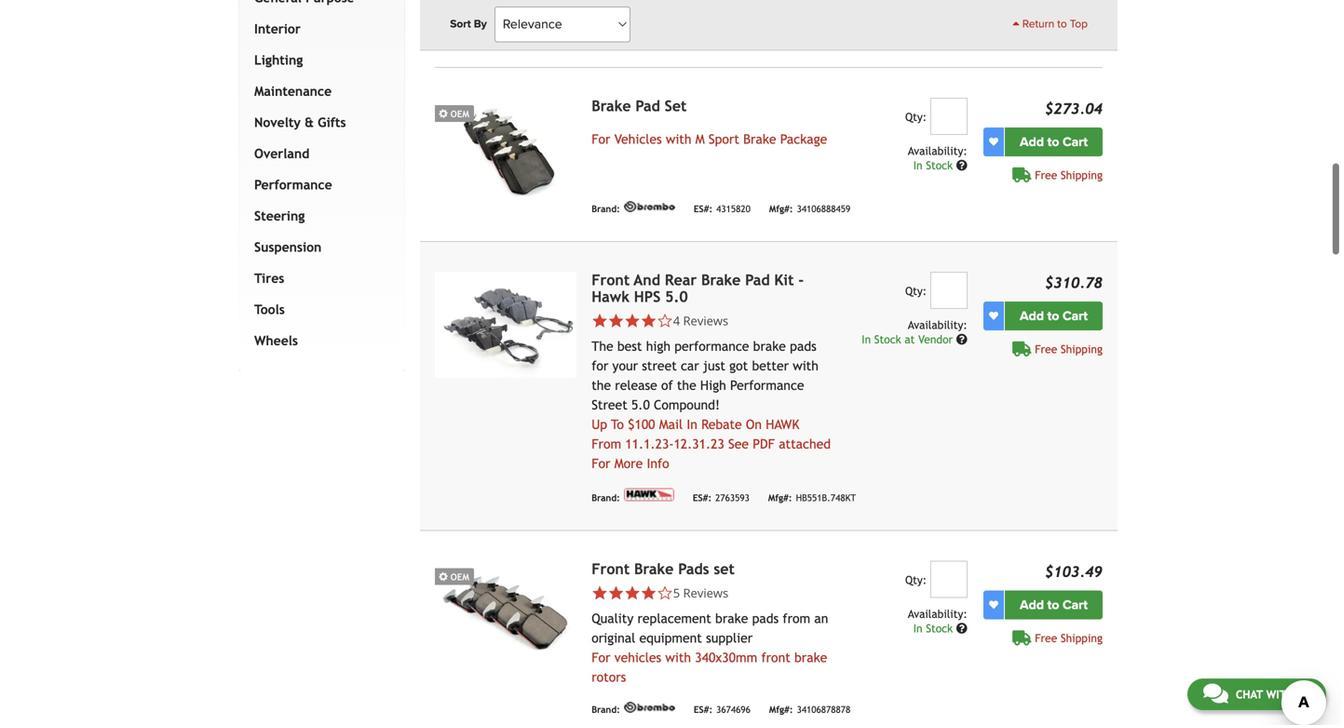 Task type: locate. For each thing, give the bounding box(es) containing it.
3 shipping from the top
[[1061, 632, 1103, 645]]

1 vertical spatial free
[[1035, 343, 1058, 356]]

brembo - corporate logo image for brake
[[624, 702, 675, 713]]

chat with us link
[[1188, 679, 1327, 711]]

mfg#: left hb551b.748kt
[[769, 493, 793, 504]]

1 free shipping from the top
[[1035, 168, 1103, 181]]

None number field
[[931, 98, 968, 135], [931, 272, 968, 309], [931, 561, 968, 598], [931, 98, 968, 135], [931, 272, 968, 309], [931, 561, 968, 598]]

availability:
[[908, 144, 968, 157], [908, 318, 968, 331], [908, 608, 968, 621]]

maintenance link
[[251, 76, 386, 107]]

3 question circle image from the top
[[957, 623, 968, 634]]

2 vertical spatial add
[[1020, 597, 1045, 613]]

brake up 5
[[635, 561, 674, 578]]

2 vertical spatial stock
[[926, 622, 953, 635]]

12.31.23
[[674, 437, 725, 452]]

in stock for front brake pads set
[[914, 622, 957, 635]]

car
[[681, 358, 699, 373]]

2 vertical spatial free shipping
[[1035, 632, 1103, 645]]

0 vertical spatial free
[[1035, 168, 1058, 181]]

2 in stock from the top
[[914, 622, 957, 635]]

add
[[1020, 134, 1045, 150], [1020, 308, 1045, 324], [1020, 597, 1045, 613]]

1 vertical spatial es#:
[[693, 493, 712, 504]]

high
[[701, 378, 727, 393]]

brembo - corporate logo image down rotors
[[624, 702, 675, 713]]

2 reviews from the top
[[683, 585, 729, 602]]

from
[[783, 611, 811, 626]]

0 vertical spatial front
[[592, 271, 630, 289]]

1 qty: from the top
[[906, 110, 927, 123]]

1 in stock from the top
[[914, 159, 957, 172]]

4
[[673, 312, 680, 329]]

5 reviews link down pads
[[673, 585, 729, 602]]

brand: down rotors
[[592, 705, 620, 716]]

1 4 reviews link from the left
[[592, 312, 833, 329]]

front up quality
[[592, 561, 630, 578]]

pad left kit
[[746, 271, 770, 289]]

0 vertical spatial brake
[[753, 339, 786, 354]]

2 the from the left
[[677, 378, 697, 393]]

1 vertical spatial free shipping
[[1035, 343, 1103, 356]]

0 vertical spatial question circle image
[[957, 160, 968, 171]]

shipping down $103.49 on the right bottom of page
[[1061, 632, 1103, 645]]

for up rotors
[[592, 651, 611, 666]]

star image up the
[[592, 313, 608, 329]]

1 vertical spatial in stock
[[914, 622, 957, 635]]

2 vertical spatial shipping
[[1061, 632, 1103, 645]]

2 vertical spatial brand:
[[592, 705, 620, 716]]

overland
[[254, 146, 310, 161]]

add to wish list image for $310.78
[[990, 311, 999, 321]]

1 vertical spatial empty star image
[[657, 585, 673, 602]]

brake up better
[[753, 339, 786, 354]]

1 vertical spatial for
[[592, 456, 611, 471]]

brand: for set
[[592, 705, 620, 716]]

free shipping down $273.04
[[1035, 168, 1103, 181]]

suspension
[[254, 240, 322, 255]]

1 vertical spatial 5.0
[[632, 398, 650, 413]]

qty:
[[906, 110, 927, 123], [906, 284, 927, 297], [906, 574, 927, 587]]

2 brembo - corporate logo image from the top
[[624, 702, 675, 713]]

tools
[[254, 302, 285, 317]]

0 horizontal spatial pad
[[636, 97, 660, 114]]

hb551b.748kt
[[796, 493, 856, 504]]

stock for $310.78
[[875, 333, 902, 346]]

wheels
[[254, 333, 298, 348]]

0 vertical spatial free shipping
[[1035, 168, 1103, 181]]

2 vertical spatial add to wish list image
[[990, 601, 999, 610]]

free shipping down $310.78
[[1035, 343, 1103, 356]]

your
[[613, 358, 638, 373]]

with inside quality replacement brake pads from an original equipment supplier for vehicles with 340x30mm front brake rotors
[[666, 651, 691, 666]]

interior
[[254, 21, 301, 36]]

3 for from the top
[[592, 651, 611, 666]]

5
[[673, 585, 680, 602]]

brembo - corporate logo image down vehicles
[[624, 201, 675, 212]]

availability: for $103.49
[[908, 608, 968, 621]]

quality
[[592, 611, 634, 626]]

2 shipping from the top
[[1061, 343, 1103, 356]]

front brake pads set link
[[592, 561, 735, 578]]

1 horizontal spatial the
[[677, 378, 697, 393]]

brembo - corporate logo image
[[624, 201, 675, 212], [624, 702, 675, 713]]

2 add to cart button from the top
[[1005, 302, 1103, 331]]

brand: for brake
[[592, 493, 620, 504]]

cart down $103.49 on the right bottom of page
[[1063, 597, 1088, 613]]

1 vertical spatial brake
[[716, 611, 749, 626]]

0 vertical spatial 5.0
[[665, 288, 688, 305]]

0 vertical spatial brembo - corporate logo image
[[624, 201, 675, 212]]

0 vertical spatial brand:
[[592, 204, 620, 214]]

0 vertical spatial performance
[[254, 177, 332, 192]]

34106878878
[[797, 705, 851, 716]]

2 hawk - corporate logo image from the top
[[624, 488, 674, 502]]

add to cart button down $310.78
[[1005, 302, 1103, 331]]

question circle image for $310.78
[[957, 334, 968, 345]]

reviews up performance
[[683, 312, 729, 329]]

1 vertical spatial qty:
[[906, 284, 927, 297]]

add to cart button down $103.49 on the right bottom of page
[[1005, 591, 1103, 620]]

brand: down vehicles
[[592, 204, 620, 214]]

0 vertical spatial add
[[1020, 134, 1045, 150]]

hawk
[[592, 288, 630, 305]]

1 front from the top
[[592, 271, 630, 289]]

cart down $310.78
[[1063, 308, 1088, 324]]

1 vertical spatial hawk - corporate logo image
[[624, 488, 674, 502]]

more
[[615, 456, 643, 471]]

1 add to cart button from the top
[[1005, 127, 1103, 156]]

reviews
[[683, 312, 729, 329], [683, 585, 729, 602]]

tires link
[[251, 263, 386, 294]]

with left us
[[1267, 689, 1294, 702]]

cart for $273.04
[[1063, 134, 1088, 150]]

brake up supplier
[[716, 611, 749, 626]]

1 vertical spatial pad
[[746, 271, 770, 289]]

2 vertical spatial add to cart
[[1020, 597, 1088, 613]]

1 question circle image from the top
[[957, 160, 968, 171]]

2 vertical spatial qty:
[[906, 574, 927, 587]]

up
[[592, 417, 608, 432]]

pad inside front and rear brake pad kit - hawk hps 5.0
[[746, 271, 770, 289]]

pads inside quality replacement brake pads from an original equipment supplier for vehicles with 340x30mm front brake rotors
[[752, 611, 779, 626]]

add to cart down $310.78
[[1020, 308, 1088, 324]]

1 vertical spatial brembo - corporate logo image
[[624, 702, 675, 713]]

2 vertical spatial availability:
[[908, 608, 968, 621]]

4 reviews
[[673, 312, 729, 329]]

3 brand: from the top
[[592, 705, 620, 716]]

0 vertical spatial for
[[592, 132, 611, 147]]

2 for from the top
[[592, 456, 611, 471]]

brake inside the best high performance brake pads for your street car just got better with the release of the high performance street 5.0 compound! up to $100 mail in rebate on hawk from 11.1.23-12.31.23 see pdf attached for more info
[[753, 339, 786, 354]]

chat
[[1236, 689, 1264, 702]]

es#:
[[694, 204, 713, 214], [693, 493, 712, 504], [694, 705, 713, 716]]

2763593
[[716, 493, 750, 504]]

the right of
[[677, 378, 697, 393]]

steering
[[254, 209, 305, 223]]

1 vertical spatial shipping
[[1061, 343, 1103, 356]]

1 vertical spatial brand:
[[592, 493, 620, 504]]

add to cart
[[1020, 134, 1088, 150], [1020, 308, 1088, 324], [1020, 597, 1088, 613]]

1 reviews from the top
[[683, 312, 729, 329]]

add for $103.49
[[1020, 597, 1045, 613]]

1 horizontal spatial 5.0
[[665, 288, 688, 305]]

es#: for set
[[694, 705, 713, 716]]

wheels link
[[251, 325, 386, 357]]

es#4315820 - 34106888459 - brake pad set - brembo - bmw image
[[435, 98, 577, 204]]

steering link
[[251, 201, 386, 232]]

free shipping
[[1035, 168, 1103, 181], [1035, 343, 1103, 356], [1035, 632, 1103, 645]]

es#: left 2763593
[[693, 493, 712, 504]]

add to cart button for $103.49
[[1005, 591, 1103, 620]]

from
[[592, 437, 622, 452]]

1 brembo - corporate logo image from the top
[[624, 201, 675, 212]]

brand:
[[592, 204, 620, 214], [592, 493, 620, 504], [592, 705, 620, 716]]

5 reviews link down set
[[592, 585, 833, 602]]

1 add from the top
[[1020, 134, 1045, 150]]

3 cart from the top
[[1063, 597, 1088, 613]]

1 vertical spatial add to wish list image
[[990, 311, 999, 321]]

pads down -
[[790, 339, 817, 354]]

0 horizontal spatial the
[[592, 378, 611, 393]]

free for $103.49
[[1035, 632, 1058, 645]]

add to cart button for $310.78
[[1005, 302, 1103, 331]]

0 vertical spatial availability:
[[908, 144, 968, 157]]

mfg#: 34106888459
[[769, 204, 851, 214]]

0 vertical spatial reviews
[[683, 312, 729, 329]]

shipping down $273.04
[[1061, 168, 1103, 181]]

with down 'equipment'
[[666, 651, 691, 666]]

vendor
[[919, 333, 953, 346]]

question circle image
[[957, 160, 968, 171], [957, 334, 968, 345], [957, 623, 968, 634]]

2 add from the top
[[1020, 308, 1045, 324]]

free down $310.78
[[1035, 343, 1058, 356]]

1 vertical spatial performance
[[730, 378, 805, 393]]

add to wish list image
[[990, 137, 999, 147], [990, 311, 999, 321], [990, 601, 999, 610]]

pads
[[678, 561, 710, 578]]

1 availability: from the top
[[908, 144, 968, 157]]

cart
[[1063, 134, 1088, 150], [1063, 308, 1088, 324], [1063, 597, 1088, 613]]

reviews for set
[[683, 585, 729, 602]]

1 vertical spatial stock
[[875, 333, 902, 346]]

star image
[[592, 313, 608, 329], [608, 313, 624, 329], [624, 313, 641, 329], [592, 585, 608, 602]]

1 empty star image from the top
[[657, 313, 673, 329]]

2 qty: from the top
[[906, 284, 927, 297]]

3 qty: from the top
[[906, 574, 927, 587]]

to down $103.49 on the right bottom of page
[[1048, 597, 1060, 613]]

add to cart button down $273.04
[[1005, 127, 1103, 156]]

pdf
[[753, 437, 775, 452]]

hawk - corporate logo image up brake pad set
[[624, 25, 674, 38]]

2 availability: from the top
[[908, 318, 968, 331]]

es#: left 3674696
[[694, 705, 713, 716]]

2 free from the top
[[1035, 343, 1058, 356]]

0 vertical spatial pads
[[790, 339, 817, 354]]

1 free from the top
[[1035, 168, 1058, 181]]

0 vertical spatial add to wish list image
[[990, 137, 999, 147]]

3 availability: from the top
[[908, 608, 968, 621]]

3 free from the top
[[1035, 632, 1058, 645]]

5.0 up 4
[[665, 288, 688, 305]]

0 vertical spatial add to cart
[[1020, 134, 1088, 150]]

stock
[[926, 159, 953, 172], [875, 333, 902, 346], [926, 622, 953, 635]]

hawk - corporate logo image down info
[[624, 488, 674, 502]]

pad left set
[[636, 97, 660, 114]]

2 question circle image from the top
[[957, 334, 968, 345]]

hawk - corporate logo image
[[624, 25, 674, 38], [624, 488, 674, 502]]

in stock at vendor
[[862, 333, 957, 346]]

$273.04
[[1045, 100, 1103, 117]]

us
[[1298, 689, 1311, 702]]

front and rear brake pad kit - hawk hps 5.0 link
[[592, 271, 804, 305]]

add for $273.04
[[1020, 134, 1045, 150]]

of
[[662, 378, 673, 393]]

1 vertical spatial mfg#:
[[769, 493, 793, 504]]

2 free shipping from the top
[[1035, 343, 1103, 356]]

tools link
[[251, 294, 386, 325]]

to down $310.78
[[1048, 308, 1060, 324]]

star image
[[641, 313, 657, 329], [608, 585, 624, 602], [624, 585, 641, 602], [641, 585, 657, 602]]

empty star image up high
[[657, 313, 673, 329]]

0 vertical spatial empty star image
[[657, 313, 673, 329]]

brake right "sport"
[[744, 132, 777, 147]]

1 hawk - corporate logo image from the top
[[624, 25, 674, 38]]

5.0 up the '$100'
[[632, 398, 650, 413]]

free shipping down $103.49 on the right bottom of page
[[1035, 632, 1103, 645]]

with inside the best high performance brake pads for your street car just got better with the release of the high performance street 5.0 compound! up to $100 mail in rebate on hawk from 11.1.23-12.31.23 see pdf attached for more info
[[793, 358, 819, 373]]

4315820
[[717, 204, 751, 214]]

1 vertical spatial add to cart button
[[1005, 302, 1103, 331]]

just
[[703, 358, 726, 373]]

1 vertical spatial reviews
[[683, 585, 729, 602]]

0 vertical spatial in stock
[[914, 159, 957, 172]]

front inside front and rear brake pad kit - hawk hps 5.0
[[592, 271, 630, 289]]

to down $273.04
[[1048, 134, 1060, 150]]

1 add to cart from the top
[[1020, 134, 1088, 150]]

0 vertical spatial cart
[[1063, 134, 1088, 150]]

cart down $273.04
[[1063, 134, 1088, 150]]

es#: left 4315820 on the right of page
[[694, 204, 713, 214]]

free
[[1035, 168, 1058, 181], [1035, 343, 1058, 356], [1035, 632, 1058, 645]]

to for $103.49
[[1048, 597, 1060, 613]]

qty: for front and rear brake pad kit - hawk hps 5.0
[[906, 284, 927, 297]]

empty star image
[[657, 313, 673, 329], [657, 585, 673, 602]]

340x30mm
[[695, 651, 758, 666]]

3 add from the top
[[1020, 597, 1045, 613]]

brake right front
[[795, 651, 828, 666]]

2 vertical spatial add to cart button
[[1005, 591, 1103, 620]]

lighting
[[254, 52, 303, 67]]

novelty & gifts link
[[251, 107, 386, 138]]

free down $273.04
[[1035, 168, 1058, 181]]

mfg#: left 34106878878
[[769, 705, 793, 716]]

brand: down more
[[592, 493, 620, 504]]

front left and
[[592, 271, 630, 289]]

1 vertical spatial availability:
[[908, 318, 968, 331]]

3 add to cart button from the top
[[1005, 591, 1103, 620]]

equipment
[[640, 631, 702, 646]]

add to cart for $103.49
[[1020, 597, 1088, 613]]

to
[[1058, 17, 1067, 31], [1048, 134, 1060, 150], [1048, 308, 1060, 324], [1048, 597, 1060, 613]]

0 horizontal spatial pads
[[752, 611, 779, 626]]

in for front brake pads set
[[914, 622, 923, 635]]

free shipping for $310.78
[[1035, 343, 1103, 356]]

free shipping for $103.49
[[1035, 632, 1103, 645]]

0 vertical spatial qty:
[[906, 110, 927, 123]]

add to cart down $103.49 on the right bottom of page
[[1020, 597, 1088, 613]]

add to cart down $273.04
[[1020, 134, 1088, 150]]

1 vertical spatial cart
[[1063, 308, 1088, 324]]

2 empty star image from the top
[[657, 585, 673, 602]]

5 reviews link
[[592, 585, 833, 602], [673, 585, 729, 602]]

availability: for $310.78
[[908, 318, 968, 331]]

supplier
[[706, 631, 753, 646]]

1 vertical spatial add to cart
[[1020, 308, 1088, 324]]

mfg#: left 34106888459
[[769, 204, 793, 214]]

3 add to wish list image from the top
[[990, 601, 999, 610]]

1 horizontal spatial performance
[[730, 378, 805, 393]]

free for $310.78
[[1035, 343, 1058, 356]]

the down for
[[592, 378, 611, 393]]

2 add to wish list image from the top
[[990, 311, 999, 321]]

shipping down $310.78
[[1061, 343, 1103, 356]]

free down $103.49 on the right bottom of page
[[1035, 632, 1058, 645]]

brake right rear
[[702, 271, 741, 289]]

maintenance
[[254, 84, 332, 99]]

1 horizontal spatial brake
[[753, 339, 786, 354]]

2 cart from the top
[[1063, 308, 1088, 324]]

2 brand: from the top
[[592, 493, 620, 504]]

in stock
[[914, 159, 957, 172], [914, 622, 957, 635]]

3 free shipping from the top
[[1035, 632, 1103, 645]]

3 add to cart from the top
[[1020, 597, 1088, 613]]

2 vertical spatial mfg#:
[[769, 705, 793, 716]]

1 vertical spatial add
[[1020, 308, 1045, 324]]

replacement
[[638, 611, 712, 626]]

reviews down pads
[[683, 585, 729, 602]]

1 for from the top
[[592, 132, 611, 147]]

performance down better
[[730, 378, 805, 393]]

2 vertical spatial question circle image
[[957, 623, 968, 634]]

brake up vehicles
[[592, 97, 631, 114]]

5.0
[[665, 288, 688, 305], [632, 398, 650, 413]]

es#2763593 - hb551b.748kt - front and rear brake pad kit - hawk hps 5.0 - the best high performance brake pads for your street car just got better with the release of the high performance street 5.0 compound! - hawk - bmw image
[[435, 272, 577, 378]]

0 vertical spatial add to cart button
[[1005, 127, 1103, 156]]

1 vertical spatial pads
[[752, 611, 779, 626]]

pad
[[636, 97, 660, 114], [746, 271, 770, 289]]

2 vertical spatial cart
[[1063, 597, 1088, 613]]

comments image
[[1204, 683, 1229, 705]]

performance down the overland
[[254, 177, 332, 192]]

0 vertical spatial shipping
[[1061, 168, 1103, 181]]

2 vertical spatial brake
[[795, 651, 828, 666]]

2 vertical spatial free
[[1035, 632, 1058, 645]]

1 cart from the top
[[1063, 134, 1088, 150]]

2 vertical spatial es#:
[[694, 705, 713, 716]]

1 the from the left
[[592, 378, 611, 393]]

1 shipping from the top
[[1061, 168, 1103, 181]]

1 add to wish list image from the top
[[990, 137, 999, 147]]

2 5 reviews link from the left
[[673, 585, 729, 602]]

empty star image down 'front brake pads set'
[[657, 585, 673, 602]]

2 front from the top
[[592, 561, 630, 578]]

2 add to cart from the top
[[1020, 308, 1088, 324]]

for
[[592, 132, 611, 147], [592, 456, 611, 471], [592, 651, 611, 666]]

front and rear brake pad kit - hawk hps 5.0
[[592, 271, 804, 305]]

empty star image inside 4 reviews link
[[657, 313, 673, 329]]

shipping for $310.78
[[1061, 343, 1103, 356]]

1 horizontal spatial pad
[[746, 271, 770, 289]]

0 vertical spatial hawk - corporate logo image
[[624, 25, 674, 38]]

package
[[781, 132, 828, 147]]

pads left from
[[752, 611, 779, 626]]

1 horizontal spatial pads
[[790, 339, 817, 354]]

0 vertical spatial es#:
[[694, 204, 713, 214]]

2 vertical spatial for
[[592, 651, 611, 666]]

for left vehicles
[[592, 132, 611, 147]]

for down from
[[592, 456, 611, 471]]

0 horizontal spatial 5.0
[[632, 398, 650, 413]]

with right better
[[793, 358, 819, 373]]

set
[[665, 97, 687, 114]]

1 vertical spatial question circle image
[[957, 334, 968, 345]]

1 vertical spatial front
[[592, 561, 630, 578]]



Task type: describe. For each thing, give the bounding box(es) containing it.
shipping for $273.04
[[1061, 168, 1103, 181]]

set
[[714, 561, 735, 578]]

brake pad set
[[592, 97, 687, 114]]

0 horizontal spatial brake
[[716, 611, 749, 626]]

original
[[592, 631, 636, 646]]

sort
[[450, 17, 471, 31]]

at
[[905, 333, 915, 346]]

5 reviews
[[673, 585, 729, 602]]

2 4 reviews link from the left
[[673, 312, 729, 329]]

for inside the best high performance brake pads for your street car just got better with the release of the high performance street 5.0 compound! up to $100 mail in rebate on hawk from 11.1.23-12.31.23 see pdf attached for more info
[[592, 456, 611, 471]]

add to wish list image for $103.49
[[990, 601, 999, 610]]

kit
[[775, 271, 794, 289]]

for vehicles with m sport brake package
[[592, 132, 828, 147]]

sort by
[[450, 17, 487, 31]]

0 vertical spatial mfg#:
[[769, 204, 793, 214]]

front
[[762, 651, 791, 666]]

overland link
[[251, 138, 386, 169]]

mfg#: hb551b.748kt
[[769, 493, 856, 504]]

empty star image for brake
[[657, 585, 673, 602]]

performance inside the best high performance brake pads for your street car just got better with the release of the high performance street 5.0 compound! up to $100 mail in rebate on hawk from 11.1.23-12.31.23 see pdf attached for more info
[[730, 378, 805, 393]]

performance
[[675, 339, 750, 354]]

$103.49
[[1045, 563, 1103, 581]]

rotors
[[592, 670, 626, 685]]

to
[[611, 417, 624, 432]]

the
[[592, 339, 614, 354]]

-
[[799, 271, 804, 289]]

3674696
[[717, 705, 751, 716]]

interior link
[[251, 13, 386, 45]]

rebate
[[702, 417, 742, 432]]

pads inside the best high performance brake pads for your street car just got better with the release of the high performance street 5.0 compound! up to $100 mail in rebate on hawk from 11.1.23-12.31.23 see pdf attached for more info
[[790, 339, 817, 354]]

mfg#: 34106878878
[[769, 705, 851, 716]]

qty: for brake pad set
[[906, 110, 927, 123]]

release
[[615, 378, 658, 393]]

11.1.23-
[[626, 437, 674, 452]]

es#3674696 - 34106878878 - front brake pads set  - quality replacement brake pads from an original equipment supplier - brembo - bmw image
[[435, 561, 577, 667]]

add to cart for $273.04
[[1020, 134, 1088, 150]]

by
[[474, 17, 487, 31]]

front for front and rear brake pad kit - hawk hps 5.0
[[592, 271, 630, 289]]

an
[[815, 611, 829, 626]]

performance link
[[251, 169, 386, 201]]

34106888459
[[797, 204, 851, 214]]

&
[[305, 115, 314, 130]]

shipping for $103.49
[[1061, 632, 1103, 645]]

rear
[[665, 271, 697, 289]]

stock for $103.49
[[926, 622, 953, 635]]

empty star image for and
[[657, 313, 673, 329]]

best
[[618, 339, 642, 354]]

return to top
[[1020, 17, 1088, 31]]

question circle image for $103.49
[[957, 623, 968, 634]]

for
[[592, 358, 609, 373]]

in for brake pad set
[[914, 159, 923, 172]]

lighting link
[[251, 45, 386, 76]]

add for $310.78
[[1020, 308, 1045, 324]]

star image down hawk
[[608, 313, 624, 329]]

2 horizontal spatial brake
[[795, 651, 828, 666]]

cart for $103.49
[[1063, 597, 1088, 613]]

brake pad set link
[[592, 97, 687, 114]]

add to cart button for $273.04
[[1005, 127, 1103, 156]]

high
[[646, 339, 671, 354]]

m
[[696, 132, 705, 147]]

on
[[746, 417, 762, 432]]

star image up quality
[[592, 585, 608, 602]]

0 horizontal spatial performance
[[254, 177, 332, 192]]

return
[[1023, 17, 1055, 31]]

with left m
[[666, 132, 692, 147]]

vehicles
[[615, 651, 662, 666]]

street
[[592, 398, 628, 413]]

caret up image
[[1013, 18, 1020, 29]]

star image up best
[[624, 313, 641, 329]]

es#: for brake
[[693, 493, 712, 504]]

return to top link
[[1013, 16, 1088, 33]]

5.0 inside front and rear brake pad kit - hawk hps 5.0
[[665, 288, 688, 305]]

front for front brake pads set
[[592, 561, 630, 578]]

1 5 reviews link from the left
[[592, 585, 833, 602]]

es#: 4315820
[[694, 204, 751, 214]]

5.0 inside the best high performance brake pads for your street car just got better with the release of the high performance street 5.0 compound! up to $100 mail in rebate on hawk from 11.1.23-12.31.23 see pdf attached for more info
[[632, 398, 650, 413]]

with inside the chat with us link
[[1267, 689, 1294, 702]]

in stock for brake pad set
[[914, 159, 957, 172]]

hawk
[[766, 417, 800, 432]]

$100
[[628, 417, 656, 432]]

to for $273.04
[[1048, 134, 1060, 150]]

mail
[[659, 417, 683, 432]]

in inside the best high performance brake pads for your street car just got better with the release of the high performance street 5.0 compound! up to $100 mail in rebate on hawk from 11.1.23-12.31.23 see pdf attached for more info
[[687, 417, 698, 432]]

to for $310.78
[[1048, 308, 1060, 324]]

for inside quality replacement brake pads from an original equipment supplier for vehicles with 340x30mm front brake rotors
[[592, 651, 611, 666]]

add to wish list image for $273.04
[[990, 137, 999, 147]]

reviews for brake
[[683, 312, 729, 329]]

in for front and rear brake pad kit - hawk hps 5.0
[[862, 333, 871, 346]]

0 vertical spatial pad
[[636, 97, 660, 114]]

es#: 2763593
[[693, 493, 750, 504]]

to left the top on the right top of the page
[[1058, 17, 1067, 31]]

got
[[730, 358, 748, 373]]

novelty
[[254, 115, 301, 130]]

mfg#: for brake
[[769, 493, 793, 504]]

brembo - corporate logo image for pad
[[624, 201, 675, 212]]

0 vertical spatial stock
[[926, 159, 953, 172]]

qty: for front brake pads set
[[906, 574, 927, 587]]

1 brand: from the top
[[592, 204, 620, 214]]

front brake pads set
[[592, 561, 735, 578]]

better
[[752, 358, 789, 373]]

add to cart for $310.78
[[1020, 308, 1088, 324]]

street
[[642, 358, 677, 373]]

$310.78
[[1045, 274, 1103, 291]]

quality replacement brake pads from an original equipment supplier for vehicles with 340x30mm front brake rotors
[[592, 611, 829, 685]]

attached
[[779, 437, 831, 452]]

vehicles
[[615, 132, 662, 147]]

sport
[[709, 132, 740, 147]]

chat with us
[[1236, 689, 1311, 702]]

free shipping for $273.04
[[1035, 168, 1103, 181]]

tires
[[254, 271, 284, 286]]

suspension link
[[251, 232, 386, 263]]

mfg#: for set
[[769, 705, 793, 716]]

free for $273.04
[[1035, 168, 1058, 181]]

brake inside front and rear brake pad kit - hawk hps 5.0
[[702, 271, 741, 289]]

cart for $310.78
[[1063, 308, 1088, 324]]

novelty & gifts
[[254, 115, 346, 130]]

and
[[634, 271, 661, 289]]

top
[[1070, 17, 1088, 31]]



Task type: vqa. For each thing, say whether or not it's contained in the screenshot.
first the the from right
yes



